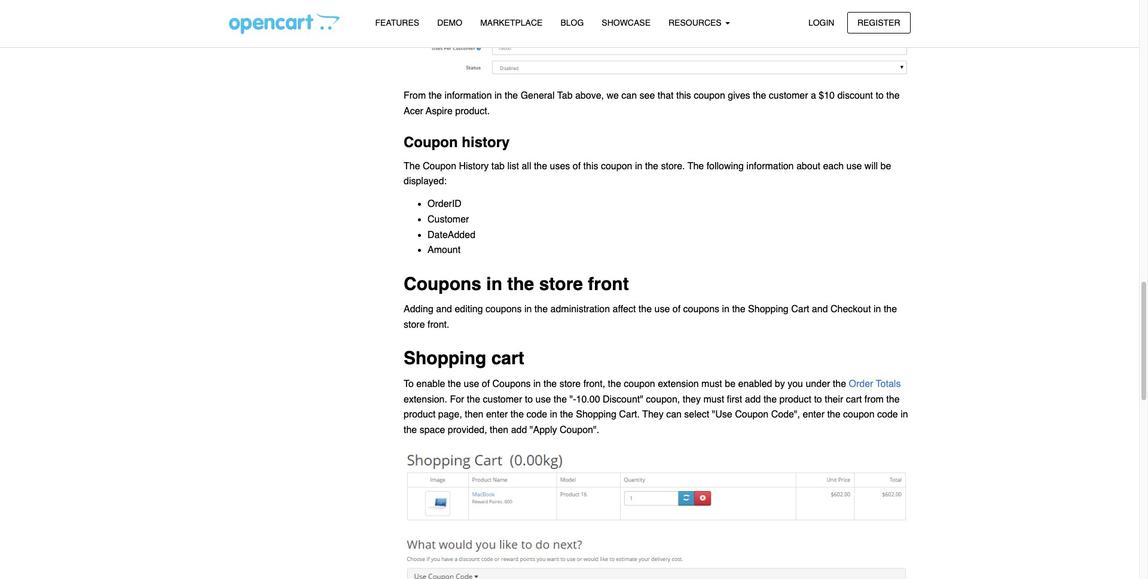 Task type: locate. For each thing, give the bounding box(es) containing it.
product
[[780, 394, 812, 405], [404, 409, 436, 420]]

coupon inside the coupon history tab list all the uses of this coupon in the store. the following information about each use will be displayed:
[[601, 161, 633, 172]]

0 horizontal spatial add
[[511, 425, 527, 435]]

shopping
[[749, 304, 789, 315], [404, 348, 487, 369], [576, 409, 617, 420]]

1 vertical spatial shopping
[[404, 348, 487, 369]]

to right discount
[[876, 90, 884, 101]]

coupon acer image
[[404, 446, 911, 579]]

0 horizontal spatial can
[[622, 90, 637, 101]]

0 horizontal spatial to
[[525, 394, 533, 405]]

0 horizontal spatial then
[[465, 409, 484, 420]]

shopping down 10.00
[[576, 409, 617, 420]]

coupon up discount"
[[624, 379, 656, 389]]

to up "apply
[[525, 394, 533, 405]]

"use
[[712, 409, 733, 420]]

0 horizontal spatial coupons
[[404, 273, 482, 294]]

1 horizontal spatial be
[[881, 161, 892, 172]]

0 horizontal spatial of
[[482, 379, 490, 389]]

will
[[865, 161, 878, 172]]

coupon down aspire
[[404, 134, 458, 151]]

0 vertical spatial information
[[445, 90, 492, 101]]

shopping up enable
[[404, 348, 487, 369]]

resources
[[669, 18, 724, 28]]

1 horizontal spatial the
[[688, 161, 704, 172]]

0 horizontal spatial this
[[584, 161, 599, 172]]

then
[[465, 409, 484, 420], [490, 425, 509, 435]]

use right affect
[[655, 304, 670, 315]]

the up displayed: in the top left of the page
[[404, 161, 420, 172]]

1 horizontal spatial coupons
[[493, 379, 531, 389]]

coupon inside the coupon history tab list all the uses of this coupon in the store. the following information about each use will be displayed:
[[423, 161, 457, 172]]

use left will
[[847, 161, 862, 172]]

editing
[[455, 304, 483, 315]]

store
[[539, 273, 583, 294], [404, 319, 425, 330], [560, 379, 581, 389]]

of down shopping cart
[[482, 379, 490, 389]]

2 vertical spatial shopping
[[576, 409, 617, 420]]

1 vertical spatial coupons
[[493, 379, 531, 389]]

1 vertical spatial cart
[[846, 394, 862, 405]]

1 vertical spatial store
[[404, 319, 425, 330]]

coupon,
[[646, 394, 680, 405]]

can
[[622, 90, 637, 101], [667, 409, 682, 420]]

of right affect
[[673, 304, 681, 315]]

the
[[404, 161, 420, 172], [688, 161, 704, 172]]

1 horizontal spatial and
[[812, 304, 828, 315]]

1 vertical spatial information
[[747, 161, 794, 172]]

store inside 'to enable the use of coupons in the store front, the coupon extension must be enabled by you under the order totals extension. for the customer to use the "-10.00 discount" coupon, they must first add the product to their cart from the product page, then enter the code in the shopping cart. they can select "use coupon code", enter the coupon code in the space provided, then add "apply coupon".'
[[560, 379, 581, 389]]

store down adding
[[404, 319, 425, 330]]

1 vertical spatial this
[[584, 161, 599, 172]]

1 horizontal spatial then
[[490, 425, 509, 435]]

1 horizontal spatial of
[[573, 161, 581, 172]]

showcase link
[[593, 13, 660, 34]]

discount
[[838, 90, 874, 101]]

coupons down shopping cart
[[493, 379, 531, 389]]

product down extension.
[[404, 409, 436, 420]]

1 horizontal spatial enter
[[803, 409, 825, 420]]

0 horizontal spatial coupons
[[486, 304, 522, 315]]

register link
[[848, 12, 911, 33]]

of inside adding and editing coupons in the administration affect the use of coupons in the shopping cart and checkout in the store front.
[[673, 304, 681, 315]]

affect
[[613, 304, 636, 315]]

to enable the use of coupons in the store front, the coupon extension must be enabled by you under the order totals extension. for the customer to use the "-10.00 discount" coupon, they must first add the product to their cart from the product page, then enter the code in the shopping cart. they can select "use coupon code", enter the coupon code in the space provided, then add "apply coupon".
[[404, 379, 909, 435]]

customer inside 'to enable the use of coupons in the store front, the coupon extension must be enabled by you under the order totals extension. for the customer to use the "-10.00 discount" coupon, they must first add the product to their cart from the product page, then enter the code in the shopping cart. they can select "use coupon code", enter the coupon code in the space provided, then add "apply coupon".'
[[483, 394, 522, 405]]

shopping left cart
[[749, 304, 789, 315]]

product down you at the right of the page
[[780, 394, 812, 405]]

they
[[643, 409, 664, 420]]

0 horizontal spatial information
[[445, 90, 492, 101]]

information
[[445, 90, 492, 101], [747, 161, 794, 172]]

enter right code",
[[803, 409, 825, 420]]

0 vertical spatial of
[[573, 161, 581, 172]]

code down from on the bottom of page
[[878, 409, 898, 420]]

add left "apply
[[511, 425, 527, 435]]

the right store.
[[688, 161, 704, 172]]

add
[[745, 394, 761, 405], [511, 425, 527, 435]]

1 horizontal spatial code
[[878, 409, 898, 420]]

can right we
[[622, 90, 637, 101]]

0 horizontal spatial customer
[[483, 394, 522, 405]]

0 vertical spatial product
[[780, 394, 812, 405]]

1 horizontal spatial information
[[747, 161, 794, 172]]

0 vertical spatial coupon
[[404, 134, 458, 151]]

features link
[[366, 13, 428, 34]]

be
[[881, 161, 892, 172], [725, 379, 736, 389]]

information up product. at top
[[445, 90, 492, 101]]

above,
[[576, 90, 604, 101]]

coupon
[[694, 90, 726, 101], [601, 161, 633, 172], [624, 379, 656, 389], [844, 409, 875, 420]]

the
[[429, 90, 442, 101], [505, 90, 518, 101], [753, 90, 767, 101], [887, 90, 900, 101], [534, 161, 548, 172], [645, 161, 659, 172], [508, 273, 534, 294], [535, 304, 548, 315], [639, 304, 652, 315], [733, 304, 746, 315], [884, 304, 898, 315], [448, 379, 461, 389], [544, 379, 557, 389], [608, 379, 621, 389], [833, 379, 847, 389], [467, 394, 480, 405], [554, 394, 567, 405], [764, 394, 777, 405], [887, 394, 900, 405], [511, 409, 524, 420], [560, 409, 574, 420], [828, 409, 841, 420], [404, 425, 417, 435]]

of
[[573, 161, 581, 172], [673, 304, 681, 315], [482, 379, 490, 389]]

coupons
[[404, 273, 482, 294], [493, 379, 531, 389]]

can inside 'to enable the use of coupons in the store front, the coupon extension must be enabled by you under the order totals extension. for the customer to use the "-10.00 discount" coupon, they must first add the product to their cart from the product page, then enter the code in the shopping cart. they can select "use coupon code", enter the coupon code in the space provided, then add "apply coupon".'
[[667, 409, 682, 420]]

and
[[436, 304, 452, 315], [812, 304, 828, 315]]

cart.
[[619, 409, 640, 420]]

coupon up displayed: in the top left of the page
[[423, 161, 457, 172]]

2 horizontal spatial shopping
[[749, 304, 789, 315]]

customer left a
[[769, 90, 809, 101]]

showcase
[[602, 18, 651, 28]]

coupon down from on the bottom of page
[[844, 409, 875, 420]]

0 vertical spatial can
[[622, 90, 637, 101]]

can down coupon,
[[667, 409, 682, 420]]

1 vertical spatial product
[[404, 409, 436, 420]]

coupon down first at right bottom
[[735, 409, 769, 420]]

2 horizontal spatial to
[[876, 90, 884, 101]]

0 vertical spatial add
[[745, 394, 761, 405]]

2 vertical spatial of
[[482, 379, 490, 389]]

1 horizontal spatial can
[[667, 409, 682, 420]]

store up administration
[[539, 273, 583, 294]]

coupons down amount
[[404, 273, 482, 294]]

all
[[522, 161, 532, 172]]

1 horizontal spatial product
[[780, 394, 812, 405]]

be right will
[[881, 161, 892, 172]]

we
[[607, 90, 619, 101]]

information left the about
[[747, 161, 794, 172]]

1 horizontal spatial add
[[745, 394, 761, 405]]

to inside from the information in the general tab above, we can see that this coupon gives the customer a $10 discount to the acer aspire product.
[[876, 90, 884, 101]]

and up front.
[[436, 304, 452, 315]]

code up "apply
[[527, 409, 548, 420]]

this right uses
[[584, 161, 599, 172]]

shopping inside adding and editing coupons in the administration affect the use of coupons in the shopping cart and checkout in the store front.
[[749, 304, 789, 315]]

order
[[849, 379, 874, 389]]

be inside the coupon history tab list all the uses of this coupon in the store. the following information about each use will be displayed:
[[881, 161, 892, 172]]

0 horizontal spatial enter
[[486, 409, 508, 420]]

enter
[[486, 409, 508, 420], [803, 409, 825, 420]]

must
[[702, 379, 723, 389], [704, 394, 725, 405]]

this right that
[[677, 90, 692, 101]]

2 code from the left
[[878, 409, 898, 420]]

blog
[[561, 18, 584, 28]]

2 vertical spatial coupon
[[735, 409, 769, 420]]

each
[[823, 161, 844, 172]]

enter up the "provided,"
[[486, 409, 508, 420]]

store inside adding and editing coupons in the administration affect the use of coupons in the shopping cart and checkout in the store front.
[[404, 319, 425, 330]]

1 horizontal spatial cart
[[846, 394, 862, 405]]

0 horizontal spatial code
[[527, 409, 548, 420]]

1 horizontal spatial this
[[677, 90, 692, 101]]

0 vertical spatial cart
[[492, 348, 524, 369]]

history
[[462, 134, 510, 151]]

product.
[[455, 106, 490, 117]]

front,
[[584, 379, 606, 389]]

1 vertical spatial coupon
[[423, 161, 457, 172]]

customer
[[769, 90, 809, 101], [483, 394, 522, 405]]

be up first at right bottom
[[725, 379, 736, 389]]

tab
[[492, 161, 505, 172]]

coupon left gives at top right
[[694, 90, 726, 101]]

cart inside 'to enable the use of coupons in the store front, the coupon extension must be enabled by you under the order totals extension. for the customer to use the "-10.00 discount" coupon, they must first add the product to their cart from the product page, then enter the code in the shopping cart. they can select "use coupon code", enter the coupon code in the space provided, then add "apply coupon".'
[[846, 394, 862, 405]]

of inside 'to enable the use of coupons in the store front, the coupon extension must be enabled by you under the order totals extension. for the customer to use the "-10.00 discount" coupon, they must first add the product to their cart from the product page, then enter the code in the shopping cart. they can select "use coupon code", enter the coupon code in the space provided, then add "apply coupon".'
[[482, 379, 490, 389]]

0 vertical spatial shopping
[[749, 304, 789, 315]]

0 vertical spatial store
[[539, 273, 583, 294]]

displayed:
[[404, 176, 447, 187]]

code",
[[772, 409, 801, 420]]

store.
[[661, 161, 685, 172]]

a
[[811, 90, 817, 101]]

to down "under" at the right bottom of the page
[[814, 394, 822, 405]]

coupon
[[404, 134, 458, 151], [423, 161, 457, 172], [735, 409, 769, 420]]

discount"
[[603, 394, 644, 405]]

store up the "-
[[560, 379, 581, 389]]

0 horizontal spatial the
[[404, 161, 420, 172]]

1 horizontal spatial customer
[[769, 90, 809, 101]]

and right cart
[[812, 304, 828, 315]]

then right the "provided,"
[[490, 425, 509, 435]]

0 horizontal spatial cart
[[492, 348, 524, 369]]

orderid customer dateadded amount
[[428, 199, 476, 256]]

code
[[527, 409, 548, 420], [878, 409, 898, 420]]

they
[[683, 394, 701, 405]]

of right uses
[[573, 161, 581, 172]]

in inside the coupon history tab list all the uses of this coupon in the store. the following information about each use will be displayed:
[[635, 161, 643, 172]]

list
[[508, 161, 519, 172]]

add down enabled
[[745, 394, 761, 405]]

1 vertical spatial be
[[725, 379, 736, 389]]

shopping inside 'to enable the use of coupons in the store front, the coupon extension must be enabled by you under the order totals extension. for the customer to use the "-10.00 discount" coupon, they must first add the product to their cart from the product page, then enter the code in the shopping cart. they can select "use coupon code", enter the coupon code in the space provided, then add "apply coupon".'
[[576, 409, 617, 420]]

1 vertical spatial customer
[[483, 394, 522, 405]]

1 horizontal spatial shopping
[[576, 409, 617, 420]]

coupon left store.
[[601, 161, 633, 172]]

this inside from the information in the general tab above, we can see that this coupon gives the customer a $10 discount to the acer aspire product.
[[677, 90, 692, 101]]

this
[[677, 90, 692, 101], [584, 161, 599, 172]]

0 vertical spatial this
[[677, 90, 692, 101]]

marketplace link
[[472, 13, 552, 34]]

0 horizontal spatial be
[[725, 379, 736, 389]]

coupon".
[[560, 425, 600, 435]]

coupons
[[486, 304, 522, 315], [684, 304, 720, 315]]

page,
[[438, 409, 462, 420]]

0 vertical spatial customer
[[769, 90, 809, 101]]

coupon inside 'to enable the use of coupons in the store front, the coupon extension must be enabled by you under the order totals extension. for the customer to use the "-10.00 discount" coupon, they must first add the product to their cart from the product page, then enter the code in the shopping cart. they can select "use coupon code", enter the coupon code in the space provided, then add "apply coupon".'
[[735, 409, 769, 420]]

coupon history
[[404, 134, 510, 151]]

customer inside from the information in the general tab above, we can see that this coupon gives the customer a $10 discount to the acer aspire product.
[[769, 90, 809, 101]]

adding
[[404, 304, 434, 315]]

about
[[797, 161, 821, 172]]

1 vertical spatial of
[[673, 304, 681, 315]]

2 horizontal spatial of
[[673, 304, 681, 315]]

2 vertical spatial store
[[560, 379, 581, 389]]

1 vertical spatial can
[[667, 409, 682, 420]]

0 vertical spatial be
[[881, 161, 892, 172]]

1 enter from the left
[[486, 409, 508, 420]]

customer right the 'for'
[[483, 394, 522, 405]]

then up the "provided,"
[[465, 409, 484, 420]]

to
[[876, 90, 884, 101], [525, 394, 533, 405], [814, 394, 822, 405]]

2 and from the left
[[812, 304, 828, 315]]

use inside adding and editing coupons in the administration affect the use of coupons in the shopping cart and checkout in the store front.
[[655, 304, 670, 315]]

0 horizontal spatial and
[[436, 304, 452, 315]]

1 horizontal spatial coupons
[[684, 304, 720, 315]]



Task type: describe. For each thing, give the bounding box(es) containing it.
blog link
[[552, 13, 593, 34]]

uses
[[550, 161, 570, 172]]

coupons in the store front
[[404, 273, 629, 294]]

dateadded
[[428, 229, 476, 240]]

front
[[588, 273, 629, 294]]

for
[[450, 394, 464, 405]]

that
[[658, 90, 674, 101]]

totals
[[876, 379, 901, 389]]

tab
[[558, 90, 573, 101]]

enabled
[[739, 379, 773, 389]]

to
[[404, 379, 414, 389]]

can inside from the information in the general tab above, we can see that this coupon gives the customer a $10 discount to the acer aspire product.
[[622, 90, 637, 101]]

0 horizontal spatial shopping
[[404, 348, 487, 369]]

from the information in the general tab above, we can see that this coupon gives the customer a $10 discount to the acer aspire product.
[[404, 90, 900, 117]]

coupons inside 'to enable the use of coupons in the store front, the coupon extension must be enabled by you under the order totals extension. for the customer to use the "-10.00 discount" coupon, they must first add the product to their cart from the product page, then enter the code in the shopping cart. they can select "use coupon code", enter the coupon code in the space provided, then add "apply coupon".'
[[493, 379, 531, 389]]

features
[[375, 18, 419, 28]]

1 vertical spatial add
[[511, 425, 527, 435]]

shopping cart
[[404, 348, 524, 369]]

select
[[685, 409, 710, 420]]

from
[[404, 90, 426, 101]]

be inside 'to enable the use of coupons in the store front, the coupon extension must be enabled by you under the order totals extension. for the customer to use the "-10.00 discount" coupon, they must first add the product to their cart from the product page, then enter the code in the shopping cart. they can select "use coupon code", enter the coupon code in the space provided, then add "apply coupon".'
[[725, 379, 736, 389]]

login link
[[799, 12, 845, 33]]

"apply
[[530, 425, 557, 435]]

under
[[806, 379, 831, 389]]

orderid
[[428, 199, 462, 210]]

1 coupons from the left
[[486, 304, 522, 315]]

1 the from the left
[[404, 161, 420, 172]]

adding and editing coupons in the administration affect the use of coupons in the shopping cart and checkout in the store front.
[[404, 304, 898, 330]]

this inside the coupon history tab list all the uses of this coupon in the store. the following information about each use will be displayed:
[[584, 161, 599, 172]]

use inside the coupon history tab list all the uses of this coupon in the store. the following information about each use will be displayed:
[[847, 161, 862, 172]]

extension.
[[404, 394, 447, 405]]

see
[[640, 90, 655, 101]]

0 horizontal spatial product
[[404, 409, 436, 420]]

1 code from the left
[[527, 409, 548, 420]]

$10
[[819, 90, 835, 101]]

customer
[[428, 214, 469, 225]]

from
[[865, 394, 884, 405]]

resources link
[[660, 13, 739, 34]]

amount
[[428, 245, 461, 256]]

10.00
[[576, 394, 600, 405]]

their
[[825, 394, 844, 405]]

following
[[707, 161, 744, 172]]

0 vertical spatial then
[[465, 409, 484, 420]]

checkout
[[831, 304, 871, 315]]

by
[[775, 379, 785, 389]]

order totals link
[[849, 379, 901, 389]]

marketplace
[[481, 18, 543, 28]]

1 vertical spatial then
[[490, 425, 509, 435]]

2 enter from the left
[[803, 409, 825, 420]]

first
[[727, 394, 743, 405]]

"-
[[570, 394, 576, 405]]

front.
[[428, 319, 450, 330]]

the coupon history tab list all the uses of this coupon in the store. the following information about each use will be displayed:
[[404, 161, 892, 187]]

provided,
[[448, 425, 487, 435]]

opencart - open source shopping cart solution image
[[229, 13, 340, 34]]

information inside the coupon history tab list all the uses of this coupon in the store. the following information about each use will be displayed:
[[747, 161, 794, 172]]

1 vertical spatial must
[[704, 394, 725, 405]]

coupon inside from the information in the general tab above, we can see that this coupon gives the customer a $10 discount to the acer aspire product.
[[694, 90, 726, 101]]

space
[[420, 425, 445, 435]]

demo
[[437, 18, 463, 28]]

in inside from the information in the general tab above, we can see that this coupon gives the customer a $10 discount to the acer aspire product.
[[495, 90, 502, 101]]

1 and from the left
[[436, 304, 452, 315]]

use left the "-
[[536, 394, 551, 405]]

extension
[[658, 379, 699, 389]]

information inside from the information in the general tab above, we can see that this coupon gives the customer a $10 discount to the acer aspire product.
[[445, 90, 492, 101]]

1 horizontal spatial to
[[814, 394, 822, 405]]

administration
[[551, 304, 610, 315]]

0 vertical spatial coupons
[[404, 273, 482, 294]]

register
[[858, 18, 901, 27]]

login
[[809, 18, 835, 27]]

general
[[521, 90, 555, 101]]

of inside the coupon history tab list all the uses of this coupon in the store. the following information about each use will be displayed:
[[573, 161, 581, 172]]

history
[[459, 161, 489, 172]]

gives
[[728, 90, 751, 101]]

use up the 'for'
[[464, 379, 479, 389]]

you
[[788, 379, 803, 389]]

enable
[[417, 379, 445, 389]]

2 the from the left
[[688, 161, 704, 172]]

0 vertical spatial must
[[702, 379, 723, 389]]

acer
[[404, 106, 424, 117]]

cart
[[792, 304, 810, 315]]

aspire
[[426, 106, 453, 117]]

demo link
[[428, 13, 472, 34]]

discount image
[[404, 0, 911, 81]]

2 coupons from the left
[[684, 304, 720, 315]]



Task type: vqa. For each thing, say whether or not it's contained in the screenshot.
OpenCart 2.0 Tips and Tricks #2 (Free) 'link'
no



